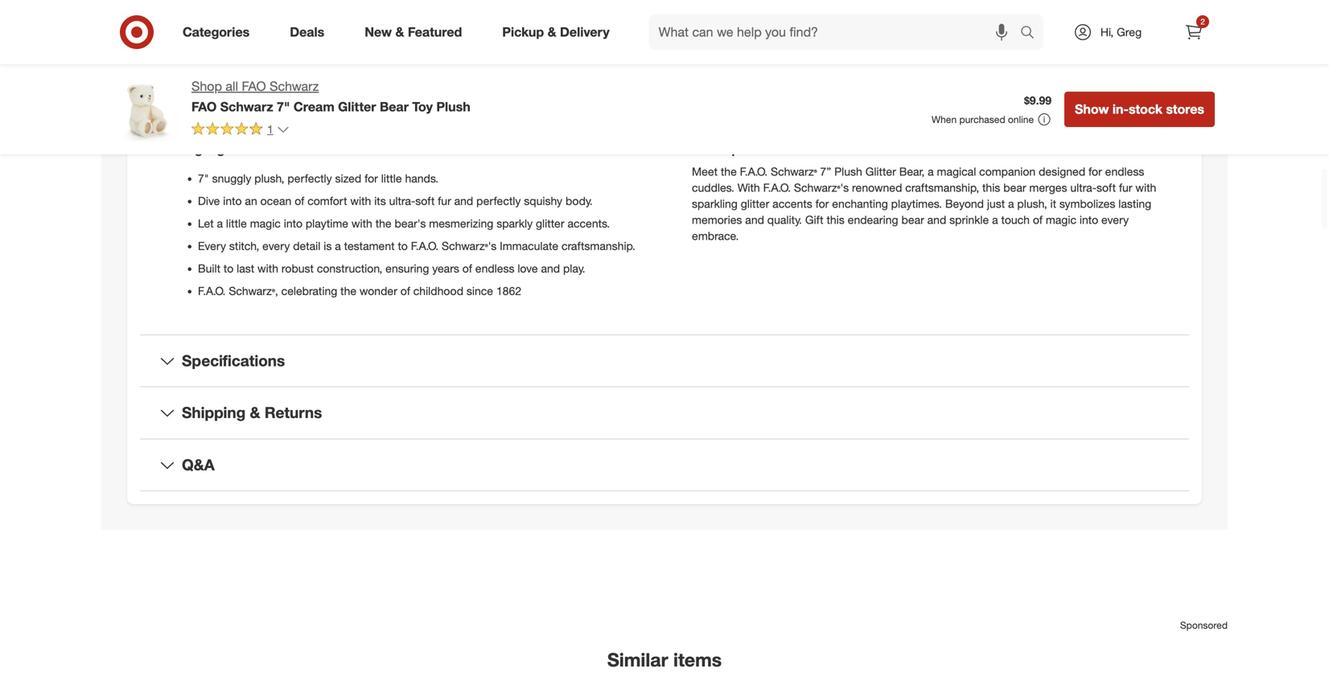 Task type: vqa. For each thing, say whether or not it's contained in the screenshot.
soft inside DESCRIPTION MEET THE F.A.O. SCHWARZ® 7" PLUSH GLITTER BEAR, A MAGICAL COMPANION DESIGNED FOR ENDLESS CUDDLES. WITH F.A.O. SCHWARZ®'S RENOWNED CRAFTSMANSHIP, THIS BEAR MERGES ULTRA-SOFT FUR WITH SPARKLING GLITTER ACCENTS FOR ENCHANTING PLAYTIMES. BEYOND JUST A PLUSH, IT SYMBOLIZES LASTING MEMORIES AND QUALITY. GIFT THIS ENDEARING BEAR AND SPRINKLE A TOUCH OF MAGIC INTO EVERY EMBRACE.
yes



Task type: describe. For each thing, give the bounding box(es) containing it.
glitter inside shop all fao schwarz fao schwarz 7" cream glitter bear toy plush
[[338, 99, 376, 115]]

with inside description meet the f.a.o. schwarz® 7" plush glitter bear, a magical companion designed for endless cuddles. with f.a.o. schwarz®'s renowned craftsmanship, this bear merges ultra-soft fur with sparkling glitter accents for enchanting playtimes. beyond just a plush, it symbolizes lasting memories and quality. gift this endearing bear and sprinkle a touch of magic into every embrace.
[[1135, 181, 1156, 195]]

lasting
[[1118, 197, 1151, 211]]

beyond
[[945, 197, 984, 211]]

q&a button
[[140, 440, 1189, 491]]

show
[[1075, 101, 1109, 117]]

a right is
[[335, 239, 341, 253]]

shop
[[191, 78, 222, 94]]

greg
[[1117, 25, 1142, 39]]

description meet the f.a.o. schwarz® 7" plush glitter bear, a magical companion designed for endless cuddles. with f.a.o. schwarz®'s renowned craftsmanship, this bear merges ultra-soft fur with sparkling glitter accents for enchanting playtimes. beyond just a plush, it symbolizes lasting memories and quality. gift this endearing bear and sprinkle a touch of magic into every embrace.
[[692, 141, 1156, 243]]

& for new
[[395, 24, 404, 40]]

and right love
[[541, 261, 560, 275]]

with up 'testament'
[[351, 216, 372, 230]]

item
[[693, 35, 731, 57]]

a right let
[[217, 216, 223, 230]]

immaculate
[[500, 239, 558, 253]]

0 vertical spatial schwarz
[[270, 78, 319, 94]]

1
[[267, 122, 273, 136]]

1 horizontal spatial for
[[815, 197, 829, 211]]

details button
[[140, 84, 1189, 135]]

1 vertical spatial fao
[[191, 99, 217, 115]]

it
[[1050, 197, 1056, 211]]

when
[[932, 113, 957, 125]]

schwarz®'s inside description meet the f.a.o. schwarz® 7" plush glitter bear, a magical companion designed for endless cuddles. with f.a.o. schwarz®'s renowned craftsmanship, this bear merges ultra-soft fur with sparkling glitter accents for enchanting playtimes. beyond just a plush, it symbolizes lasting memories and quality. gift this endearing bear and sprinkle a touch of magic into every embrace.
[[794, 181, 849, 195]]

0 vertical spatial little
[[381, 171, 402, 185]]

just
[[987, 197, 1005, 211]]

1 vertical spatial schwarz
[[220, 99, 273, 115]]

sparkly
[[497, 216, 533, 230]]

schwarz®
[[771, 165, 817, 179]]

toy
[[412, 99, 433, 115]]

1 vertical spatial the
[[375, 216, 391, 230]]

cream
[[294, 99, 334, 115]]

1 vertical spatial little
[[226, 216, 247, 230]]

2 link
[[1176, 14, 1212, 50]]

construction,
[[317, 261, 382, 275]]

the inside description meet the f.a.o. schwarz® 7" plush glitter bear, a magical companion designed for endless cuddles. with f.a.o. schwarz®'s renowned craftsmanship, this bear merges ultra-soft fur with sparkling glitter accents for enchanting playtimes. beyond just a plush, it symbolizes lasting memories and quality. gift this endearing bear and sprinkle a touch of magic into every embrace.
[[721, 165, 737, 179]]

play.
[[563, 261, 585, 275]]

endearing
[[848, 213, 898, 227]]

love
[[518, 261, 538, 275]]

1 horizontal spatial bear
[[1003, 181, 1026, 195]]

when purchased online
[[932, 113, 1034, 125]]

built
[[198, 261, 220, 275]]

What can we help you find? suggestions appear below search field
[[649, 14, 1024, 50]]

cuddles.
[[692, 181, 734, 195]]

ensuring
[[385, 261, 429, 275]]

and up 'mesmerizing'
[[454, 194, 473, 208]]

is
[[324, 239, 332, 253]]

plush inside shop all fao schwarz fao schwarz 7" cream glitter bear toy plush
[[436, 99, 470, 115]]

celebrating
[[281, 284, 337, 298]]

wonder
[[360, 284, 397, 298]]

dive
[[198, 194, 220, 208]]

snuggly
[[212, 171, 251, 185]]

1 horizontal spatial fao
[[242, 78, 266, 94]]

similar
[[607, 649, 668, 671]]

sponsored
[[1180, 620, 1228, 632]]

bear's
[[395, 216, 426, 230]]

specifications button
[[140, 335, 1189, 387]]

craftsmanship.
[[561, 239, 635, 253]]

into inside description meet the f.a.o. schwarz® 7" plush glitter bear, a magical companion designed for endless cuddles. with f.a.o. schwarz®'s renowned craftsmanship, this bear merges ultra-soft fur with sparkling glitter accents for enchanting playtimes. beyond just a plush, it symbolizes lasting memories and quality. gift this endearing bear and sprinkle a touch of magic into every embrace.
[[1079, 213, 1098, 227]]

sparkling
[[692, 197, 738, 211]]

pickup
[[502, 24, 544, 40]]

shipping
[[182, 404, 246, 422]]

q&a
[[182, 456, 215, 474]]

0 horizontal spatial ultra-
[[389, 194, 415, 208]]

returns
[[265, 404, 322, 422]]

pickup & delivery
[[502, 24, 610, 40]]

in-
[[1112, 101, 1129, 117]]

details
[[182, 100, 232, 118]]

merges
[[1029, 181, 1067, 195]]

0 horizontal spatial into
[[223, 194, 242, 208]]

0 horizontal spatial bear
[[901, 213, 924, 227]]

similar items
[[607, 649, 722, 671]]

let a little magic into playtime with the bear's mesmerizing sparkly glitter accents.
[[198, 216, 610, 230]]

1 vertical spatial to
[[224, 261, 234, 275]]

f.a.o. up with
[[740, 165, 768, 179]]

bear
[[380, 99, 409, 115]]

highlights
[[182, 141, 244, 157]]

0 vertical spatial to
[[398, 239, 408, 253]]

hands.
[[405, 171, 438, 185]]

shop all fao schwarz fao schwarz 7" cream glitter bear toy plush
[[191, 78, 470, 115]]

new & featured
[[365, 24, 462, 40]]

image of fao schwarz 7" cream glitter bear toy plush image
[[114, 77, 179, 142]]

and left quality.
[[745, 213, 764, 227]]

designed
[[1039, 165, 1085, 179]]

7" snuggly plush, perfectly sized for little hands.
[[198, 171, 438, 185]]

0 horizontal spatial for
[[365, 171, 378, 185]]

shipping & returns button
[[140, 387, 1189, 439]]

hi, greg
[[1100, 25, 1142, 39]]

with
[[738, 181, 760, 195]]

symbolizes
[[1059, 197, 1115, 211]]

specifications
[[182, 351, 285, 370]]

comfort
[[307, 194, 347, 208]]

show in-stock stores button
[[1064, 92, 1215, 127]]

of down ensuring
[[400, 284, 410, 298]]

accents.
[[568, 216, 610, 230]]

f.a.o. schwarz®, celebrating the wonder of childhood since 1862
[[198, 284, 521, 298]]

quality.
[[767, 213, 802, 227]]

1 vertical spatial perfectly
[[476, 194, 521, 208]]

about this item
[[598, 35, 731, 57]]

mesmerizing
[[429, 216, 493, 230]]

0 horizontal spatial plush,
[[254, 171, 284, 185]]

a right 'just'
[[1008, 197, 1014, 211]]

of inside description meet the f.a.o. schwarz® 7" plush glitter bear, a magical companion designed for endless cuddles. with f.a.o. schwarz®'s renowned craftsmanship, this bear merges ultra-soft fur with sparkling glitter accents for enchanting playtimes. beyond just a plush, it symbolizes lasting memories and quality. gift this endearing bear and sprinkle a touch of magic into every embrace.
[[1033, 213, 1043, 227]]

glitter inside description meet the f.a.o. schwarz® 7" plush glitter bear, a magical companion designed for endless cuddles. with f.a.o. schwarz®'s renowned craftsmanship, this bear merges ultra-soft fur with sparkling glitter accents for enchanting playtimes. beyond just a plush, it symbolizes lasting memories and quality. gift this endearing bear and sprinkle a touch of magic into every embrace.
[[741, 197, 769, 211]]

squishy
[[524, 194, 562, 208]]



Task type: locate. For each thing, give the bounding box(es) containing it.
its
[[374, 194, 386, 208]]

glitter up renowned
[[865, 165, 896, 179]]

a
[[928, 165, 934, 179], [1008, 197, 1014, 211], [992, 213, 998, 227], [217, 216, 223, 230], [335, 239, 341, 253]]

0 vertical spatial plush,
[[254, 171, 284, 185]]

body.
[[566, 194, 593, 208]]

detail
[[293, 239, 320, 253]]

1 horizontal spatial schwarz®'s
[[794, 181, 849, 195]]

magic
[[1046, 213, 1076, 227], [250, 216, 281, 230]]

&
[[395, 24, 404, 40], [548, 24, 556, 40], [250, 404, 260, 422]]

of right touch at the right top of page
[[1033, 213, 1043, 227]]

endless
[[1105, 165, 1144, 179], [475, 261, 514, 275]]

2 horizontal spatial &
[[548, 24, 556, 40]]

0 vertical spatial schwarz®'s
[[794, 181, 849, 195]]

0 vertical spatial 7"
[[277, 99, 290, 115]]

fur up lasting
[[1119, 181, 1132, 195]]

fur up 'mesmerizing'
[[438, 194, 451, 208]]

a right bear,
[[928, 165, 934, 179]]

f.a.o. down bear's
[[411, 239, 439, 253]]

0 horizontal spatial magic
[[250, 216, 281, 230]]

into
[[223, 194, 242, 208], [1079, 213, 1098, 227], [284, 216, 302, 230]]

0 horizontal spatial schwarz®'s
[[442, 239, 497, 253]]

0 vertical spatial bear
[[1003, 181, 1026, 195]]

items
[[673, 649, 722, 671]]

endless inside description meet the f.a.o. schwarz® 7" plush glitter bear, a magical companion designed for endless cuddles. with f.a.o. schwarz®'s renowned craftsmanship, this bear merges ultra-soft fur with sparkling glitter accents for enchanting playtimes. beyond just a plush, it symbolizes lasting memories and quality. gift this endearing bear and sprinkle a touch of magic into every embrace.
[[1105, 165, 1144, 179]]

1 vertical spatial plush,
[[1017, 197, 1047, 211]]

sized
[[335, 171, 361, 185]]

2 horizontal spatial the
[[721, 165, 737, 179]]

& left returns
[[250, 404, 260, 422]]

plush right the 7"
[[834, 165, 862, 179]]

ultra- inside description meet the f.a.o. schwarz® 7" plush glitter bear, a magical companion designed for endless cuddles. with f.a.o. schwarz®'s renowned craftsmanship, this bear merges ultra-soft fur with sparkling glitter accents for enchanting playtimes. beyond just a plush, it symbolizes lasting memories and quality. gift this endearing bear and sprinkle a touch of magic into every embrace.
[[1070, 181, 1097, 195]]

1 horizontal spatial the
[[375, 216, 391, 230]]

schwarz up cream
[[270, 78, 319, 94]]

glitter down squishy at the left top of the page
[[536, 216, 564, 230]]

1 horizontal spatial ultra-
[[1070, 181, 1097, 195]]

f.a.o. down built
[[198, 284, 226, 298]]

0 horizontal spatial every
[[262, 239, 290, 253]]

playtime
[[306, 216, 348, 230]]

1 horizontal spatial glitter
[[865, 165, 896, 179]]

an
[[245, 194, 257, 208]]

bear down companion
[[1003, 181, 1026, 195]]

playtimes.
[[891, 197, 942, 211]]

2 horizontal spatial this
[[982, 181, 1000, 195]]

stitch,
[[229, 239, 259, 253]]

online
[[1008, 113, 1034, 125]]

0 horizontal spatial to
[[224, 261, 234, 275]]

featured
[[408, 24, 462, 40]]

2
[[1200, 16, 1205, 27]]

this
[[656, 35, 688, 57], [982, 181, 1000, 195], [827, 213, 845, 227]]

0 horizontal spatial fur
[[438, 194, 451, 208]]

renowned
[[852, 181, 902, 195]]

0 horizontal spatial fao
[[191, 99, 217, 115]]

schwarz®'s down 'mesmerizing'
[[442, 239, 497, 253]]

glitter
[[338, 99, 376, 115], [865, 165, 896, 179]]

soft up the symbolizes on the right of page
[[1097, 181, 1116, 195]]

0 vertical spatial glitter
[[338, 99, 376, 115]]

show in-stock stores
[[1075, 101, 1204, 117]]

for up the symbolizes on the right of page
[[1088, 165, 1102, 179]]

0 horizontal spatial glitter
[[536, 216, 564, 230]]

1 horizontal spatial glitter
[[741, 197, 769, 211]]

to down let a little magic into playtime with the bear's mesmerizing sparkly glitter accents.
[[398, 239, 408, 253]]

1 horizontal spatial plush,
[[1017, 197, 1047, 211]]

7" up the dive
[[198, 171, 209, 185]]

0 vertical spatial fao
[[242, 78, 266, 94]]

all
[[226, 78, 238, 94]]

0 vertical spatial endless
[[1105, 165, 1144, 179]]

1 horizontal spatial &
[[395, 24, 404, 40]]

this up 'just'
[[982, 181, 1000, 195]]

plush right toy
[[436, 99, 470, 115]]

0 horizontal spatial plush
[[436, 99, 470, 115]]

glitter left bear at the left top of the page
[[338, 99, 376, 115]]

2 horizontal spatial into
[[1079, 213, 1098, 227]]

2 vertical spatial this
[[827, 213, 845, 227]]

magic down it
[[1046, 213, 1076, 227]]

1 horizontal spatial endless
[[1105, 165, 1144, 179]]

0 horizontal spatial little
[[226, 216, 247, 230]]

1 horizontal spatial fur
[[1119, 181, 1132, 195]]

1 horizontal spatial soft
[[1097, 181, 1116, 195]]

plush, inside description meet the f.a.o. schwarz® 7" plush glitter bear, a magical companion designed for endless cuddles. with f.a.o. schwarz®'s renowned craftsmanship, this bear merges ultra-soft fur with sparkling glitter accents for enchanting playtimes. beyond just a plush, it symbolizes lasting memories and quality. gift this endearing bear and sprinkle a touch of magic into every embrace.
[[1017, 197, 1047, 211]]

ultra- right the its on the top
[[389, 194, 415, 208]]

with right the last
[[257, 261, 278, 275]]

fur inside description meet the f.a.o. schwarz® 7" plush glitter bear, a magical companion designed for endless cuddles. with f.a.o. schwarz®'s renowned craftsmanship, this bear merges ultra-soft fur with sparkling glitter accents for enchanting playtimes. beyond just a plush, it symbolizes lasting memories and quality. gift this endearing bear and sprinkle a touch of magic into every embrace.
[[1119, 181, 1132, 195]]

& for shipping
[[250, 404, 260, 422]]

hi,
[[1100, 25, 1114, 39]]

soft down hands.
[[415, 194, 435, 208]]

with
[[1135, 181, 1156, 195], [350, 194, 371, 208], [351, 216, 372, 230], [257, 261, 278, 275]]

into up detail
[[284, 216, 302, 230]]

ultra- up the symbolizes on the right of page
[[1070, 181, 1097, 195]]

every
[[198, 239, 226, 253]]

of
[[295, 194, 304, 208], [1033, 213, 1043, 227], [462, 261, 472, 275], [400, 284, 410, 298]]

0 horizontal spatial the
[[340, 284, 356, 298]]

magic inside description meet the f.a.o. schwarz® 7" plush glitter bear, a magical companion designed for endless cuddles. with f.a.o. schwarz®'s renowned craftsmanship, this bear merges ultra-soft fur with sparkling glitter accents for enchanting playtimes. beyond just a plush, it symbolizes lasting memories and quality. gift this endearing bear and sprinkle a touch of magic into every embrace.
[[1046, 213, 1076, 227]]

categories link
[[169, 14, 270, 50]]

1 vertical spatial bear
[[901, 213, 924, 227]]

and
[[454, 194, 473, 208], [745, 213, 764, 227], [927, 213, 946, 227], [541, 261, 560, 275]]

magic down ocean at the left of page
[[250, 216, 281, 230]]

0 vertical spatial plush
[[436, 99, 470, 115]]

1 vertical spatial schwarz®'s
[[442, 239, 497, 253]]

1 horizontal spatial to
[[398, 239, 408, 253]]

the
[[721, 165, 737, 179], [375, 216, 391, 230], [340, 284, 356, 298]]

plush,
[[254, 171, 284, 185], [1017, 197, 1047, 211]]

glitter
[[741, 197, 769, 211], [536, 216, 564, 230]]

description
[[692, 141, 763, 157]]

1 horizontal spatial magic
[[1046, 213, 1076, 227]]

ocean
[[260, 194, 291, 208]]

1 horizontal spatial every
[[1101, 213, 1129, 227]]

0 horizontal spatial glitter
[[338, 99, 376, 115]]

1 horizontal spatial little
[[381, 171, 402, 185]]

gift
[[805, 213, 823, 227]]

0 horizontal spatial endless
[[475, 261, 514, 275]]

last
[[237, 261, 254, 275]]

the down the construction,
[[340, 284, 356, 298]]

since
[[467, 284, 493, 298]]

into down the symbolizes on the right of page
[[1079, 213, 1098, 227]]

robust
[[281, 261, 314, 275]]

plush inside description meet the f.a.o. schwarz® 7" plush glitter bear, a magical companion designed for endless cuddles. with f.a.o. schwarz®'s renowned craftsmanship, this bear merges ultra-soft fur with sparkling glitter accents for enchanting playtimes. beyond just a plush, it symbolizes lasting memories and quality. gift this endearing bear and sprinkle a touch of magic into every embrace.
[[834, 165, 862, 179]]

0 horizontal spatial this
[[656, 35, 688, 57]]

f.a.o. up accents
[[763, 181, 791, 195]]

search
[[1013, 26, 1052, 41]]

0 vertical spatial the
[[721, 165, 737, 179]]

with up lasting
[[1135, 181, 1156, 195]]

for up gift
[[815, 197, 829, 211]]

deals link
[[276, 14, 345, 50]]

for right sized
[[365, 171, 378, 185]]

2 vertical spatial the
[[340, 284, 356, 298]]

1 vertical spatial glitter
[[865, 165, 896, 179]]

into left an
[[223, 194, 242, 208]]

bear
[[1003, 181, 1026, 195], [901, 213, 924, 227]]

endless up lasting
[[1105, 165, 1144, 179]]

fao right all
[[242, 78, 266, 94]]

perfectly up comfort
[[287, 171, 332, 185]]

childhood
[[413, 284, 463, 298]]

every down lasting
[[1101, 213, 1129, 227]]

schwarz®'s down the 7"
[[794, 181, 849, 195]]

of right ocean at the left of page
[[295, 194, 304, 208]]

endless up 1862
[[475, 261, 514, 275]]

little up stitch,
[[226, 216, 247, 230]]

soft
[[1097, 181, 1116, 195], [415, 194, 435, 208]]

perfectly
[[287, 171, 332, 185], [476, 194, 521, 208]]

soft inside description meet the f.a.o. schwarz® 7" plush glitter bear, a magical companion designed for endless cuddles. with f.a.o. schwarz®'s renowned craftsmanship, this bear merges ultra-soft fur with sparkling glitter accents for enchanting playtimes. beyond just a plush, it symbolizes lasting memories and quality. gift this endearing bear and sprinkle a touch of magic into every embrace.
[[1097, 181, 1116, 195]]

craftsmanship,
[[905, 181, 979, 195]]

schwarz®,
[[229, 284, 278, 298]]

every inside description meet the f.a.o. schwarz® 7" plush glitter bear, a magical companion designed for endless cuddles. with f.a.o. schwarz®'s renowned craftsmanship, this bear merges ultra-soft fur with sparkling glitter accents for enchanting playtimes. beyond just a plush, it symbolizes lasting memories and quality. gift this endearing bear and sprinkle a touch of magic into every embrace.
[[1101, 213, 1129, 227]]

fao down shop
[[191, 99, 217, 115]]

dive into an ocean of comfort with its ultra-soft fur and perfectly squishy body.
[[198, 194, 593, 208]]

glitter inside description meet the f.a.o. schwarz® 7" plush glitter bear, a magical companion designed for endless cuddles. with f.a.o. schwarz®'s renowned craftsmanship, this bear merges ultra-soft fur with sparkling glitter accents for enchanting playtimes. beyond just a plush, it symbolizes lasting memories and quality. gift this endearing bear and sprinkle a touch of magic into every embrace.
[[865, 165, 896, 179]]

1 vertical spatial every
[[262, 239, 290, 253]]

stores
[[1166, 101, 1204, 117]]

little up dive into an ocean of comfort with its ultra-soft fur and perfectly squishy body.
[[381, 171, 402, 185]]

bear down playtimes.
[[901, 213, 924, 227]]

schwarz up 1 link
[[220, 99, 273, 115]]

0 horizontal spatial perfectly
[[287, 171, 332, 185]]

to left the last
[[224, 261, 234, 275]]

1 horizontal spatial plush
[[834, 165, 862, 179]]

1 horizontal spatial 7"
[[277, 99, 290, 115]]

f.a.o.
[[740, 165, 768, 179], [763, 181, 791, 195], [411, 239, 439, 253], [198, 284, 226, 298]]

this left item on the top of page
[[656, 35, 688, 57]]

7" inside shop all fao schwarz fao schwarz 7" cream glitter bear toy plush
[[277, 99, 290, 115]]

and down playtimes.
[[927, 213, 946, 227]]

1 vertical spatial glitter
[[536, 216, 564, 230]]

fao
[[242, 78, 266, 94], [191, 99, 217, 115]]

1 horizontal spatial perfectly
[[476, 194, 521, 208]]

deals
[[290, 24, 324, 40]]

1 horizontal spatial this
[[827, 213, 845, 227]]

& inside dropdown button
[[250, 404, 260, 422]]

1862
[[496, 284, 521, 298]]

0 vertical spatial glitter
[[741, 197, 769, 211]]

the up cuddles. on the right top of the page
[[721, 165, 737, 179]]

2 horizontal spatial for
[[1088, 165, 1102, 179]]

glitter down with
[[741, 197, 769, 211]]

0 horizontal spatial 7"
[[198, 171, 209, 185]]

1 vertical spatial endless
[[475, 261, 514, 275]]

every left detail
[[262, 239, 290, 253]]

sprinkle
[[949, 213, 989, 227]]

the down the its on the top
[[375, 216, 391, 230]]

7"
[[277, 99, 290, 115], [198, 171, 209, 185]]

0 horizontal spatial soft
[[415, 194, 435, 208]]

perfectly up sparkly at the top of page
[[476, 194, 521, 208]]

about
[[598, 35, 650, 57]]

& right new
[[395, 24, 404, 40]]

magical
[[937, 165, 976, 179]]

& for pickup
[[548, 24, 556, 40]]

plush, left it
[[1017, 197, 1047, 211]]

touch
[[1001, 213, 1030, 227]]

schwarz
[[270, 78, 319, 94], [220, 99, 273, 115]]

plush, up ocean at the left of page
[[254, 171, 284, 185]]

delivery
[[560, 24, 610, 40]]

similar items region
[[101, 556, 1228, 681]]

enchanting
[[832, 197, 888, 211]]

7"
[[820, 165, 831, 179]]

1 vertical spatial this
[[982, 181, 1000, 195]]

little
[[381, 171, 402, 185], [226, 216, 247, 230]]

0 vertical spatial this
[[656, 35, 688, 57]]

categories
[[183, 24, 250, 40]]

1 vertical spatial plush
[[834, 165, 862, 179]]

embrace.
[[692, 229, 739, 243]]

let
[[198, 216, 214, 230]]

1 horizontal spatial into
[[284, 216, 302, 230]]

built to last with robust construction, ensuring years of endless love and play.
[[198, 261, 585, 275]]

0 vertical spatial perfectly
[[287, 171, 332, 185]]

this right gift
[[827, 213, 845, 227]]

7" left cream
[[277, 99, 290, 115]]

of right years
[[462, 261, 472, 275]]

every stitch, every detail is a testament to f.a.o. schwarz®'s immaculate craftsmanship.
[[198, 239, 635, 253]]

meet
[[692, 165, 718, 179]]

a down 'just'
[[992, 213, 998, 227]]

new & featured link
[[351, 14, 482, 50]]

1 vertical spatial 7"
[[198, 171, 209, 185]]

& right pickup
[[548, 24, 556, 40]]

accents
[[772, 197, 812, 211]]

0 horizontal spatial &
[[250, 404, 260, 422]]

pickup & delivery link
[[489, 14, 630, 50]]

with left the its on the top
[[350, 194, 371, 208]]

0 vertical spatial every
[[1101, 213, 1129, 227]]



